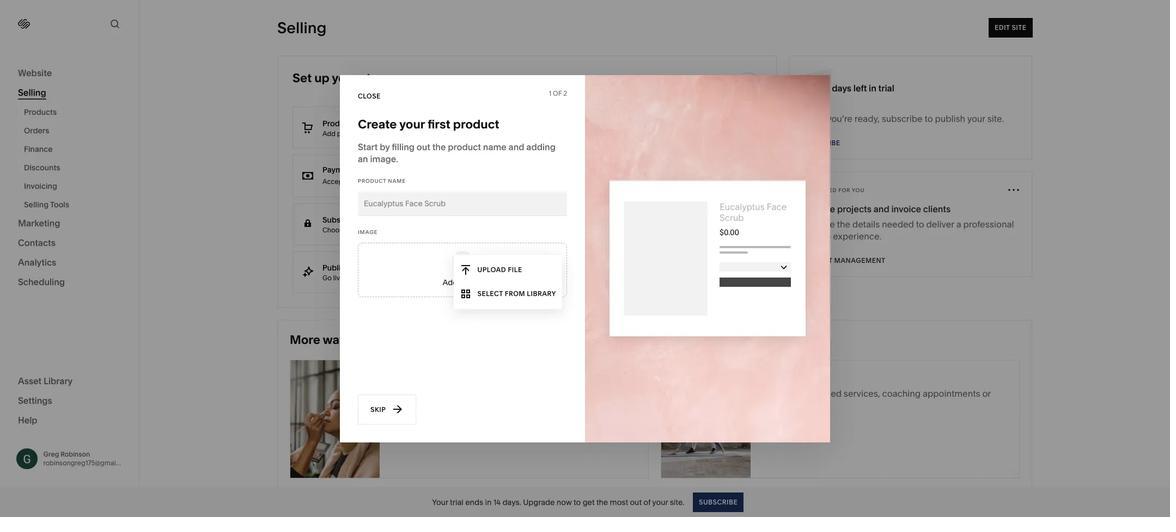 Task type: locate. For each thing, give the bounding box(es) containing it.
and
[[509, 141, 525, 152], [874, 204, 890, 215], [346, 274, 357, 282]]

face
[[767, 202, 787, 213]]

the right get
[[597, 498, 608, 508]]

1 vertical spatial selling
[[18, 87, 46, 98]]

or right appointments on the right
[[983, 389, 991, 400]]

1 vertical spatial the
[[838, 219, 851, 230]]

1 horizontal spatial products
[[323, 119, 355, 128]]

1 horizontal spatial scheduling
[[763, 373, 810, 384]]

0 vertical spatial manage
[[802, 204, 836, 215]]

selling tools
[[24, 200, 69, 210]]

selling down website
[[18, 87, 46, 98]]

create up by
[[358, 117, 397, 132]]

invoicing
[[24, 182, 57, 191]]

library inside button
[[528, 290, 557, 298]]

payments,
[[442, 178, 474, 186]]

library
[[528, 290, 557, 298], [44, 376, 73, 387]]

1 horizontal spatial library
[[528, 290, 557, 298]]

start by filling out the product name and adding an image.
[[358, 141, 556, 164]]

scheduling up live,
[[763, 373, 810, 384]]

0%
[[744, 80, 754, 88]]

products inside products add products to your inventory.
[[323, 119, 355, 128]]

or for payments accept credit cards with squarespace payments, or
[[475, 178, 482, 186]]

and left adding on the left top
[[509, 141, 525, 152]]

1 horizontal spatial of
[[644, 498, 651, 508]]

1 vertical spatial product
[[448, 141, 481, 152]]

and up the details
[[874, 204, 890, 215]]

close button
[[358, 81, 381, 111]]

2 horizontal spatial and
[[874, 204, 890, 215]]

14
[[808, 76, 826, 98], [494, 498, 501, 508]]

greg robinson robinsongreg175@gmail.com
[[43, 451, 133, 468]]

your up by
[[374, 129, 388, 138]]

to inside create a guided series of lessons to teach a skill or educate on a topic
[[531, 389, 539, 400]]

0 horizontal spatial and
[[346, 274, 357, 282]]

a right deliver
[[957, 219, 962, 230]]

1 horizontal spatial and
[[509, 141, 525, 152]]

1 horizontal spatial out
[[630, 498, 642, 508]]

1 vertical spatial products
[[323, 119, 355, 128]]

products for products add products to your inventory.
[[323, 119, 355, 128]]

out right filling
[[417, 141, 431, 152]]

create for create a guided series of lessons to teach a skill or educate on a topic
[[392, 389, 420, 400]]

2 vertical spatial and
[[346, 274, 357, 282]]

select
[[478, 290, 504, 298]]

the inside start by filling out the product name and adding an image.
[[433, 141, 446, 152]]

1 vertical spatial out
[[630, 498, 642, 508]]

create up on
[[392, 389, 420, 400]]

0 horizontal spatial name
[[388, 178, 406, 184]]

0 horizontal spatial 14
[[494, 498, 501, 508]]

scheduling link
[[18, 276, 121, 289]]

to left sell
[[355, 333, 367, 348]]

2 manage from the top
[[802, 219, 836, 230]]

in right "ends"
[[485, 498, 492, 508]]

trial right your on the left
[[450, 498, 464, 508]]

manage up service
[[802, 219, 836, 230]]

0 vertical spatial add
[[323, 129, 336, 138]]

library right from
[[528, 290, 557, 298]]

0 vertical spatial out
[[417, 141, 431, 152]]

Eucalyptus Face Scrub field
[[364, 198, 561, 210]]

0 horizontal spatial of
[[487, 389, 495, 400]]

for
[[839, 187, 851, 193]]

project management button
[[802, 251, 886, 271]]

in
[[869, 83, 877, 94], [485, 498, 492, 508]]

ends
[[466, 498, 484, 508]]

1 vertical spatial in
[[485, 498, 492, 508]]

14 left days
[[808, 76, 826, 98]]

skip
[[371, 406, 386, 414]]

or
[[475, 178, 482, 186], [591, 389, 599, 400], [983, 389, 991, 400]]

or inside scheduling sell live, scheduled services, coaching appointments or classes
[[983, 389, 991, 400]]

days left in trial
[[832, 83, 895, 94]]

selling.
[[374, 274, 396, 282]]

name left adding on the left top
[[483, 141, 507, 152]]

1 vertical spatial create
[[392, 389, 420, 400]]

inventory.
[[389, 129, 419, 138]]

1 horizontal spatial in
[[869, 83, 877, 94]]

plan.
[[394, 226, 409, 234]]

0 vertical spatial name
[[483, 141, 507, 152]]

the up the experience.
[[838, 219, 851, 230]]

1 vertical spatial and
[[874, 204, 890, 215]]

0 vertical spatial scheduling
[[18, 277, 65, 288]]

product up start by filling out the product name and adding an image. at top left
[[453, 117, 500, 132]]

0 vertical spatial create
[[358, 117, 397, 132]]

1 vertical spatial site.
[[670, 498, 685, 508]]

create inside create a guided series of lessons to teach a skill or educate on a topic
[[392, 389, 420, 400]]

edit
[[995, 23, 1010, 32]]

of right the series
[[487, 389, 495, 400]]

start
[[359, 274, 373, 282]]

a left skill
[[566, 389, 571, 400]]

site.
[[988, 113, 1005, 124], [670, 498, 685, 508]]

1 vertical spatial library
[[44, 376, 73, 387]]

$0.00
[[720, 228, 740, 238]]

0 horizontal spatial or
[[475, 178, 482, 186]]

0 horizontal spatial scheduling
[[18, 277, 65, 288]]

select from library button
[[454, 282, 563, 306]]

scheduling for scheduling sell live, scheduled services, coaching appointments or classes
[[763, 373, 810, 384]]

0 horizontal spatial site.
[[670, 498, 685, 508]]

discounts link
[[24, 159, 127, 177]]

1 horizontal spatial the
[[597, 498, 608, 508]]

trial right left
[[879, 83, 895, 94]]

0 horizontal spatial the
[[433, 141, 446, 152]]

and inside start by filling out the product name and adding an image.
[[509, 141, 525, 152]]

products up products at left top
[[323, 119, 355, 128]]

teach
[[541, 389, 564, 400]]

1 vertical spatial trial
[[450, 498, 464, 508]]

orders link
[[24, 122, 127, 140]]

out right most
[[630, 498, 642, 508]]

add left image
[[443, 278, 458, 288]]

0 vertical spatial 14
[[808, 76, 826, 98]]

skill
[[573, 389, 589, 400]]

of inside create a guided series of lessons to teach a skill or educate on a topic
[[487, 389, 495, 400]]

product down first
[[448, 141, 481, 152]]

from
[[505, 290, 526, 298]]

1 horizontal spatial add
[[443, 278, 458, 288]]

upload file
[[478, 266, 523, 274]]

library up settings link
[[44, 376, 73, 387]]

0 vertical spatial trial
[[879, 83, 895, 94]]

orders
[[24, 126, 49, 136]]

tools
[[50, 200, 69, 210]]

of right most
[[644, 498, 651, 508]]

products inside "link"
[[24, 107, 57, 117]]

or for scheduling sell live, scheduled services, coaching appointments or classes
[[983, 389, 991, 400]]

or right payments,
[[475, 178, 482, 186]]

website
[[18, 68, 52, 78]]

or inside create a guided series of lessons to teach a skill or educate on a topic
[[591, 389, 599, 400]]

scheduling for scheduling
[[18, 277, 65, 288]]

the inside manage projects and invoice clients manage the details needed to deliver a professional service experience.
[[838, 219, 851, 230]]

analytics
[[18, 257, 56, 268]]

publish go live and start selling.
[[323, 263, 396, 282]]

to left deliver
[[917, 219, 925, 230]]

0 horizontal spatial out
[[417, 141, 431, 152]]

image.
[[370, 153, 399, 164]]

0 vertical spatial product
[[453, 117, 500, 132]]

menu
[[454, 255, 563, 309]]

or right skill
[[591, 389, 599, 400]]

0 horizontal spatial add
[[323, 129, 336, 138]]

products up orders
[[24, 107, 57, 117]]

start
[[358, 141, 378, 152]]

go
[[323, 274, 332, 282]]

to up start
[[367, 129, 373, 138]]

1 horizontal spatial or
[[591, 389, 599, 400]]

1 vertical spatial manage
[[802, 219, 836, 230]]

1 horizontal spatial name
[[483, 141, 507, 152]]

2 horizontal spatial the
[[838, 219, 851, 230]]

add image
[[443, 278, 483, 288]]

days
[[832, 83, 852, 94]]

and inside publish go live and start selling.
[[346, 274, 357, 282]]

scheduling down analytics
[[18, 277, 65, 288]]

image
[[460, 278, 483, 288]]

1 vertical spatial scheduling
[[763, 373, 810, 384]]

2 vertical spatial the
[[597, 498, 608, 508]]

0 horizontal spatial products
[[24, 107, 57, 117]]

2 horizontal spatial or
[[983, 389, 991, 400]]

name right cards
[[388, 178, 406, 184]]

14 left days.
[[494, 498, 501, 508]]

finance link
[[24, 140, 127, 159]]

scheduling sell live, scheduled services, coaching appointments or classes
[[763, 373, 991, 412]]

a down subscription
[[348, 226, 352, 234]]

0 vertical spatial site.
[[988, 113, 1005, 124]]

trial
[[879, 83, 895, 94], [450, 498, 464, 508]]

asset library link
[[18, 375, 121, 388]]

0 vertical spatial and
[[509, 141, 525, 152]]

selling up marketing
[[24, 200, 49, 210]]

subscribe button
[[802, 134, 840, 153]]

marketing link
[[18, 217, 121, 231]]

manage down suggested
[[802, 204, 836, 215]]

selling up the set
[[277, 19, 327, 37]]

1 horizontal spatial trial
[[879, 83, 895, 94]]

deliver
[[927, 219, 955, 230]]

more ways to sell
[[290, 333, 390, 348]]

upload file button
[[454, 258, 563, 282]]

or inside payments accept credit cards with squarespace payments, or
[[475, 178, 482, 186]]

1 vertical spatial 14
[[494, 498, 501, 508]]

a right on
[[405, 401, 410, 412]]

in right left
[[869, 83, 877, 94]]

suggested
[[802, 187, 837, 193]]

0 vertical spatial library
[[528, 290, 557, 298]]

when
[[802, 113, 826, 124]]

by
[[380, 141, 390, 152]]

1 vertical spatial add
[[443, 278, 458, 288]]

help
[[18, 415, 37, 426]]

scheduling
[[18, 277, 65, 288], [763, 373, 810, 384]]

0 vertical spatial the
[[433, 141, 446, 152]]

0 vertical spatial of
[[487, 389, 495, 400]]

out inside start by filling out the product name and adding an image.
[[417, 141, 431, 152]]

the down first
[[433, 141, 446, 152]]

to left publish
[[925, 113, 934, 124]]

needed
[[882, 219, 915, 230]]

a
[[957, 219, 962, 230], [348, 226, 352, 234], [422, 389, 427, 400], [566, 389, 571, 400], [405, 401, 410, 412]]

to left teach
[[531, 389, 539, 400]]

1 manage from the top
[[802, 204, 836, 215]]

a inside manage projects and invoice clients manage the details needed to deliver a professional service experience.
[[957, 219, 962, 230]]

upload
[[478, 266, 507, 274]]

guided
[[429, 389, 458, 400]]

your inside products add products to your inventory.
[[374, 129, 388, 138]]

and right live
[[346, 274, 357, 282]]

up
[[315, 71, 330, 86]]

0 vertical spatial products
[[24, 107, 57, 117]]

scheduling inside scheduling sell live, scheduled services, coaching appointments or classes
[[763, 373, 810, 384]]

add left products at left top
[[323, 129, 336, 138]]



Task type: vqa. For each thing, say whether or not it's contained in the screenshot.
Data at the bottom right of the page
no



Task type: describe. For each thing, give the bounding box(es) containing it.
2
[[564, 89, 567, 97]]

project
[[802, 257, 833, 265]]

with
[[385, 178, 398, 186]]

0 horizontal spatial trial
[[450, 498, 464, 508]]

you're
[[828, 113, 853, 124]]

professional
[[964, 219, 1015, 230]]

create for create your first product
[[358, 117, 397, 132]]

asset library
[[18, 376, 73, 387]]

manage projects and invoice clients manage the details needed to deliver a professional service experience.
[[802, 204, 1015, 242]]

get started button
[[763, 421, 809, 440]]

scheduled
[[799, 389, 842, 400]]

marketing
[[18, 218, 60, 229]]

choose
[[323, 226, 347, 234]]

left
[[854, 83, 867, 94]]

to inside manage projects and invoice clients manage the details needed to deliver a professional service experience.
[[917, 219, 925, 230]]

ready,
[[855, 113, 880, 124]]

contacts
[[18, 238, 56, 249]]

subscribe
[[882, 113, 923, 124]]

image
[[358, 229, 378, 235]]

set
[[293, 71, 312, 86]]

1 vertical spatial name
[[388, 178, 406, 184]]

suggested for you
[[802, 187, 865, 193]]

a inside subscription choose a subscription plan.
[[348, 226, 352, 234]]

details
[[853, 219, 880, 230]]

payments
[[323, 165, 359, 175]]

topic
[[412, 401, 433, 412]]

2 vertical spatial selling
[[24, 200, 49, 210]]

menu containing upload file
[[454, 255, 563, 309]]

1 horizontal spatial 14
[[808, 76, 826, 98]]

product
[[358, 178, 387, 184]]

subscription
[[354, 226, 392, 234]]

and inside manage projects and invoice clients manage the details needed to deliver a professional service experience.
[[874, 204, 890, 215]]

more
[[290, 333, 320, 348]]

credit
[[347, 178, 365, 186]]

publish
[[323, 263, 349, 273]]

website link
[[18, 67, 121, 80]]

adding
[[527, 141, 556, 152]]

robinsongreg175@gmail.com
[[43, 459, 133, 468]]

clients
[[924, 204, 951, 215]]

settings
[[18, 395, 52, 406]]

series
[[460, 389, 485, 400]]

to left get
[[574, 498, 581, 508]]

0 vertical spatial selling
[[277, 19, 327, 37]]

name inside start by filling out the product name and adding an image.
[[483, 141, 507, 152]]

days.
[[503, 498, 522, 508]]

1 horizontal spatial site.
[[988, 113, 1005, 124]]

edit site button
[[989, 18, 1033, 38]]

0 horizontal spatial library
[[44, 376, 73, 387]]

file
[[509, 266, 523, 274]]

contacts link
[[18, 237, 121, 250]]

product inside start by filling out the product name and adding an image.
[[448, 141, 481, 152]]

site
[[1012, 23, 1027, 32]]

live,
[[780, 389, 796, 400]]

invoice
[[892, 204, 922, 215]]

lessons
[[497, 389, 529, 400]]

service
[[802, 231, 832, 242]]

greg
[[43, 451, 59, 459]]

payments accept credit cards with squarespace payments, or
[[323, 165, 483, 186]]

discounts
[[24, 163, 60, 173]]

product name
[[358, 178, 406, 184]]

management
[[835, 257, 886, 265]]

a up topic on the left of page
[[422, 389, 427, 400]]

0 horizontal spatial in
[[485, 498, 492, 508]]

accept
[[323, 178, 345, 186]]

asset
[[18, 376, 42, 387]]

sell
[[763, 389, 778, 400]]

sell
[[370, 333, 390, 348]]

eucalyptus face scrub $0.00
[[720, 202, 787, 238]]

now
[[557, 498, 572, 508]]

your right most
[[653, 498, 668, 508]]

scrub
[[720, 213, 744, 223]]

services,
[[844, 389, 881, 400]]

coaching
[[883, 389, 921, 400]]

store
[[360, 71, 390, 86]]

upgrade
[[523, 498, 555, 508]]

help link
[[18, 415, 37, 427]]

of
[[553, 89, 562, 97]]

products add products to your inventory.
[[323, 119, 419, 138]]

most
[[610, 498, 629, 508]]

1
[[549, 89, 552, 97]]

add inside products add products to your inventory.
[[323, 129, 336, 138]]

1 vertical spatial of
[[644, 498, 651, 508]]

appointments
[[923, 389, 981, 400]]

experience.
[[834, 231, 882, 242]]

your right publish
[[968, 113, 986, 124]]

get
[[763, 426, 777, 434]]

get
[[583, 498, 595, 508]]

products link
[[24, 103, 127, 122]]

settings link
[[18, 395, 121, 408]]

selling link
[[18, 87, 121, 100]]

products for products
[[24, 107, 57, 117]]

your right up
[[332, 71, 358, 86]]

your up filling
[[399, 117, 425, 132]]

1 of 2
[[549, 89, 567, 97]]

get started
[[763, 426, 809, 434]]

cards
[[366, 178, 383, 186]]

analytics link
[[18, 257, 121, 270]]

to inside products add products to your inventory.
[[367, 129, 373, 138]]

0 vertical spatial in
[[869, 83, 877, 94]]

filling
[[392, 141, 415, 152]]

your
[[432, 498, 448, 508]]

educate
[[601, 389, 635, 400]]



